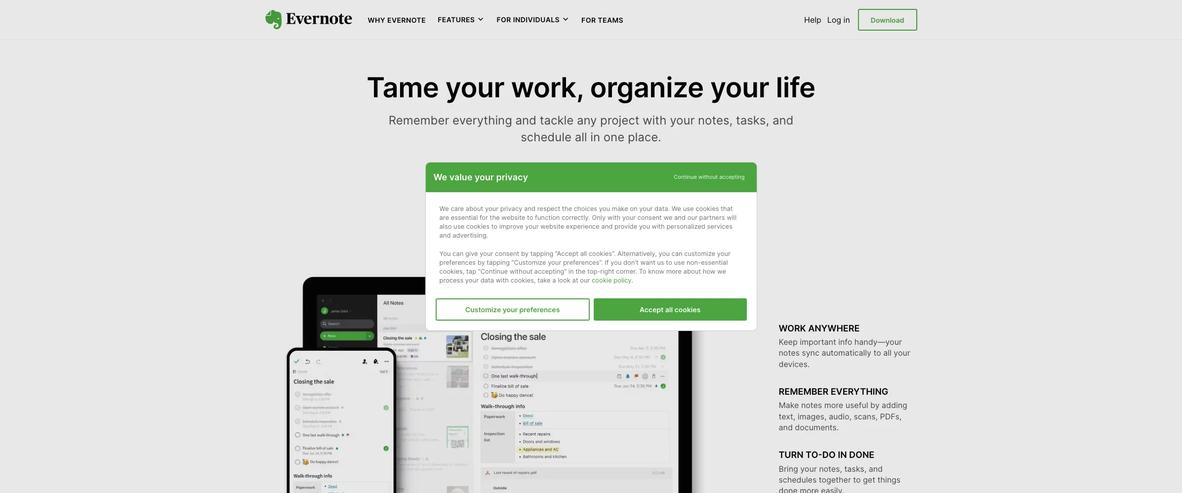 Task type: vqa. For each thing, say whether or not it's contained in the screenshot.
the them
no



Task type: locate. For each thing, give the bounding box(es) containing it.
website up improve
[[502, 213, 526, 221]]

essential
[[451, 213, 478, 221], [701, 258, 728, 266]]

1 vertical spatial website
[[541, 222, 564, 230]]

0 horizontal spatial by
[[478, 258, 485, 266]]

remember down tame
[[389, 113, 449, 128]]

improve
[[499, 222, 524, 230]]

about
[[466, 204, 483, 212], [684, 267, 701, 275]]

we
[[664, 213, 673, 221], [718, 267, 726, 275]]

2 horizontal spatial by
[[871, 400, 880, 410]]

care
[[451, 204, 464, 212]]

1 vertical spatial preferences
[[520, 306, 560, 314]]

services
[[707, 222, 733, 230]]

want
[[641, 258, 656, 266]]

preferences down take
[[520, 306, 560, 314]]

1 vertical spatial the
[[490, 213, 500, 221]]

1 vertical spatial tasks,
[[845, 464, 867, 474]]

log in
[[828, 15, 850, 25]]

1 vertical spatial our
[[580, 276, 590, 284]]

to down handy—your
[[874, 348, 882, 358]]

customize
[[685, 249, 716, 257]]

us
[[657, 258, 665, 266]]

1 vertical spatial privacy
[[500, 204, 523, 212]]

0 vertical spatial more
[[666, 267, 682, 275]]

log right make
[[629, 198, 643, 208]]

cookies, down ""customize"
[[511, 276, 536, 284]]

your inside turn to-do in done bring your notes, tasks, and schedules together to get things done more easily.
[[801, 464, 817, 474]]

by down give
[[478, 258, 485, 266]]

0 vertical spatial consent
[[638, 213, 662, 221]]

preferences inside 'button'
[[520, 306, 560, 314]]

the
[[562, 204, 572, 212], [490, 213, 500, 221], [576, 267, 586, 275]]

1 vertical spatial notes,
[[819, 464, 843, 474]]

consent
[[638, 213, 662, 221], [495, 249, 520, 257]]

we left value
[[434, 172, 447, 183]]

2 vertical spatial use
[[674, 258, 685, 266]]

to
[[639, 267, 647, 275]]

our up 'personalized'
[[688, 213, 698, 221]]

download link
[[858, 9, 917, 31]]

website down function
[[541, 222, 564, 230]]

cookies
[[696, 204, 719, 212], [466, 222, 490, 230], [675, 306, 701, 314]]

0 horizontal spatial done
[[779, 486, 798, 493]]

1 horizontal spatial without
[[699, 174, 718, 181]]

use inside you can give your consent by tapping "accept all cookies". alternatively, you can customize your preferences by tapping "customize your preferences". if you don't want us to use non-essential cookies, tap "continue without accepting" in the top-right corner. to know more about how we process your data with cookies, take a look at our
[[674, 258, 685, 266]]

cookies right accept
[[675, 306, 701, 314]]

0 vertical spatial everything
[[453, 113, 512, 128]]

consent up ""continue" on the left of the page
[[495, 249, 520, 257]]

log in link
[[828, 15, 850, 25], [629, 198, 652, 208]]

use right the also
[[454, 222, 465, 230]]

accept
[[640, 306, 664, 314]]

choices
[[574, 204, 597, 212]]

1 horizontal spatial log
[[828, 15, 842, 25]]

0 vertical spatial cookies,
[[440, 267, 465, 275]]

bring
[[779, 464, 799, 474]]

more right know
[[666, 267, 682, 275]]

notes up images,
[[802, 400, 822, 410]]

and
[[516, 113, 537, 128], [773, 113, 794, 128], [524, 204, 536, 212], [675, 213, 686, 221], [602, 222, 613, 230], [440, 231, 451, 239], [779, 423, 793, 432], [869, 464, 883, 474]]

on
[[630, 204, 638, 212]]

more
[[666, 267, 682, 275], [825, 400, 844, 410], [800, 486, 819, 493]]

with inside you can give your consent by tapping "accept all cookies". alternatively, you can customize your preferences by tapping "customize your preferences". if you don't want us to use non-essential cookies, tap "continue without accepting" in the top-right corner. to know more about how we process your data with cookies, take a look at our
[[496, 276, 509, 284]]

0 horizontal spatial tapping
[[487, 258, 510, 266]]

and up schedule
[[516, 113, 537, 128]]

done down schedules
[[779, 486, 798, 493]]

place.
[[628, 130, 662, 144]]

more down schedules
[[800, 486, 819, 493]]

0 vertical spatial our
[[688, 213, 698, 221]]

0 horizontal spatial everything
[[453, 113, 512, 128]]

everything for scans,
[[831, 387, 889, 397]]

and up get
[[869, 464, 883, 474]]

cookie policy .
[[592, 276, 633, 284]]

1 horizontal spatial for
[[582, 16, 596, 24]]

free
[[605, 172, 621, 182]]

.
[[632, 276, 633, 284]]

make
[[612, 204, 628, 212]]

1 horizontal spatial log in link
[[828, 15, 850, 25]]

features button
[[438, 15, 485, 25]]

2 horizontal spatial the
[[576, 267, 586, 275]]

anywhere
[[809, 323, 860, 333]]

0 horizontal spatial more
[[666, 267, 682, 275]]

everything
[[453, 113, 512, 128], [831, 387, 889, 397]]

we up are
[[440, 204, 449, 212]]

our right at
[[580, 276, 590, 284]]

to right us
[[666, 258, 672, 266]]

0 horizontal spatial essential
[[451, 213, 478, 221]]

cookies up advertising.
[[466, 222, 490, 230]]

the down preferences".
[[576, 267, 586, 275]]

1 vertical spatial use
[[454, 222, 465, 230]]

1 horizontal spatial website
[[541, 222, 564, 230]]

our
[[688, 213, 698, 221], [580, 276, 590, 284]]

0 vertical spatial preferences
[[440, 258, 476, 266]]

privacy inside we care about your privacy and respect the choices you make on your data. we use cookies that are essential for the website to function correctly. only with your consent we and our partners will also use cookies to improve your website experience and provide you with personalized services and advertising.
[[500, 204, 523, 212]]

in right help link
[[844, 15, 850, 25]]

0 horizontal spatial about
[[466, 204, 483, 212]]

1 vertical spatial essential
[[701, 258, 728, 266]]

1 horizontal spatial everything
[[831, 387, 889, 397]]

already have an account? log in
[[531, 198, 652, 208]]

all down any
[[575, 130, 587, 144]]

without right continue
[[699, 174, 718, 181]]

log right help link
[[828, 15, 842, 25]]

with down ""continue" on the left of the page
[[496, 276, 509, 284]]

tame
[[367, 71, 439, 104]]

without down ""customize"
[[510, 267, 533, 275]]

any
[[577, 113, 597, 128]]

consent down data.
[[638, 213, 662, 221]]

important
[[800, 337, 837, 347]]

0 vertical spatial the
[[562, 204, 572, 212]]

your inside "work anywhere keep important info handy—your notes sync automatically to all your devices."
[[894, 348, 911, 358]]

pdfs,
[[880, 412, 902, 421]]

for
[[497, 15, 511, 24], [582, 16, 596, 24]]

consent inside you can give your consent by tapping "accept all cookies". alternatively, you can customize your preferences by tapping "customize your preferences". if you don't want us to use non-essential cookies, tap "continue without accepting" in the top-right corner. to know more about how we process your data with cookies, take a look at our
[[495, 249, 520, 257]]

0 vertical spatial without
[[699, 174, 718, 181]]

schedule
[[521, 130, 572, 144]]

and left the respect
[[524, 204, 536, 212]]

1 vertical spatial log in link
[[629, 198, 652, 208]]

automatically
[[822, 348, 872, 358]]

0 vertical spatial website
[[502, 213, 526, 221]]

0 horizontal spatial tasks,
[[736, 113, 770, 128]]

in up at
[[569, 267, 574, 275]]

personalized
[[667, 222, 706, 230]]

remember
[[389, 113, 449, 128], [779, 387, 829, 397]]

for right up
[[593, 172, 603, 182]]

notes down keep
[[779, 348, 800, 358]]

1 vertical spatial about
[[684, 267, 701, 275]]

images,
[[798, 412, 827, 421]]

1 horizontal spatial we
[[718, 267, 726, 275]]

0 horizontal spatial for
[[497, 15, 511, 24]]

1 horizontal spatial our
[[688, 213, 698, 221]]

1 horizontal spatial about
[[684, 267, 701, 275]]

notes inside "remember everything make notes more useful by adding text, images, audio, scans, pdfs, and documents."
[[802, 400, 822, 410]]

2 vertical spatial more
[[800, 486, 819, 493]]

the up 'correctly.'
[[562, 204, 572, 212]]

all right accept
[[666, 306, 673, 314]]

about right care
[[466, 204, 483, 212]]

0 horizontal spatial our
[[580, 276, 590, 284]]

sign up for free
[[562, 172, 621, 182]]

1 horizontal spatial essential
[[701, 258, 728, 266]]

website
[[502, 213, 526, 221], [541, 222, 564, 230]]

2 horizontal spatial more
[[825, 400, 844, 410]]

work
[[779, 323, 806, 333]]

use up 'personalized'
[[683, 204, 694, 212]]

process
[[440, 276, 464, 284]]

for inside we care about your privacy and respect the choices you make on your data. we use cookies that are essential for the website to function correctly. only with your consent we and our partners will also use cookies to improve your website experience and provide you with personalized services and advertising.
[[480, 213, 488, 221]]

1 horizontal spatial remember
[[779, 387, 829, 397]]

everything for schedule
[[453, 113, 512, 128]]

1 vertical spatial notes
[[802, 400, 822, 410]]

download
[[871, 16, 905, 24]]

1 vertical spatial consent
[[495, 249, 520, 257]]

1 horizontal spatial more
[[800, 486, 819, 493]]

0 horizontal spatial without
[[510, 267, 533, 275]]

for for for teams
[[582, 16, 596, 24]]

and down the also
[[440, 231, 451, 239]]

1 vertical spatial for
[[480, 213, 488, 221]]

1 horizontal spatial tasks,
[[845, 464, 867, 474]]

remember up make
[[779, 387, 829, 397]]

1 horizontal spatial cookies,
[[511, 276, 536, 284]]

0 vertical spatial we
[[664, 213, 673, 221]]

1 horizontal spatial tapping
[[531, 249, 554, 257]]

1 horizontal spatial preferences
[[520, 306, 560, 314]]

0 vertical spatial remember
[[389, 113, 449, 128]]

0 vertical spatial done
[[849, 450, 875, 460]]

1 vertical spatial done
[[779, 486, 798, 493]]

can
[[453, 249, 464, 257], [672, 249, 683, 257]]

by up "scans,"
[[871, 400, 880, 410]]

by up ""customize"
[[521, 249, 529, 257]]

about down non-
[[684, 267, 701, 275]]

to inside "work anywhere keep important info handy—your notes sync automatically to all your devices."
[[874, 348, 882, 358]]

0 vertical spatial notes
[[779, 348, 800, 358]]

for
[[593, 172, 603, 182], [480, 213, 488, 221]]

in
[[844, 15, 850, 25], [591, 130, 600, 144], [645, 198, 652, 208], [569, 267, 574, 275], [838, 450, 847, 460]]

everything inside "remember everything make notes more useful by adding text, images, audio, scans, pdfs, and documents."
[[831, 387, 889, 397]]

log in link right make
[[629, 198, 652, 208]]

0 vertical spatial essential
[[451, 213, 478, 221]]

provide
[[615, 222, 638, 230]]

we down data.
[[664, 213, 673, 221]]

remember inside "remember everything make notes more useful by adding text, images, audio, scans, pdfs, and documents."
[[779, 387, 829, 397]]

evernote logo image
[[265, 10, 352, 30]]

more inside "remember everything make notes more useful by adding text, images, audio, scans, pdfs, and documents."
[[825, 400, 844, 410]]

know
[[649, 267, 665, 275]]

cookies inside "button"
[[675, 306, 701, 314]]

in right do
[[838, 450, 847, 460]]

use left non-
[[674, 258, 685, 266]]

advertising.
[[453, 231, 488, 239]]

function
[[535, 213, 560, 221]]

1 horizontal spatial notes
[[802, 400, 822, 410]]

cookies up partners
[[696, 204, 719, 212]]

in inside turn to-do in done bring your notes, tasks, and schedules together to get things done more easily.
[[838, 450, 847, 460]]

accepting"
[[535, 267, 567, 275]]

can left customize
[[672, 249, 683, 257]]

essential up the how
[[701, 258, 728, 266]]

preferences down you
[[440, 258, 476, 266]]

for up advertising.
[[480, 213, 488, 221]]

notes
[[779, 348, 800, 358], [802, 400, 822, 410]]

remember inside remember everything and tackle any project with your notes, tasks, and schedule all in one place.
[[389, 113, 449, 128]]

experience
[[566, 222, 600, 230]]

0 vertical spatial privacy
[[496, 172, 528, 183]]

1 vertical spatial cookies
[[466, 222, 490, 230]]

1 horizontal spatial consent
[[638, 213, 662, 221]]

0 vertical spatial about
[[466, 204, 483, 212]]

for left teams
[[582, 16, 596, 24]]

already
[[531, 198, 559, 208]]

for inside "for individuals" button
[[497, 15, 511, 24]]

2 vertical spatial the
[[576, 267, 586, 275]]

documents.
[[795, 423, 839, 432]]

0 vertical spatial notes,
[[698, 113, 733, 128]]

all down handy—your
[[884, 348, 892, 358]]

1 vertical spatial by
[[478, 258, 485, 266]]

customize your preferences button
[[436, 299, 590, 321]]

the up improve
[[490, 213, 500, 221]]

0 vertical spatial for
[[593, 172, 603, 182]]

corner.
[[616, 267, 637, 275]]

together
[[819, 475, 851, 485]]

with up place.
[[643, 113, 667, 128]]

1 vertical spatial remember
[[779, 387, 829, 397]]

1 horizontal spatial for
[[593, 172, 603, 182]]

everything inside remember everything and tackle any project with your notes, tasks, and schedule all in one place.
[[453, 113, 512, 128]]

without
[[699, 174, 718, 181], [510, 267, 533, 275]]

to left get
[[854, 475, 861, 485]]

can right you
[[453, 249, 464, 257]]

0 horizontal spatial for
[[480, 213, 488, 221]]

and down text,
[[779, 423, 793, 432]]

essential down care
[[451, 213, 478, 221]]

log in link right help link
[[828, 15, 850, 25]]

done up get
[[849, 450, 875, 460]]

about inside we care about your privacy and respect the choices you make on your data. we use cookies that are essential for the website to function correctly. only with your consent we and our partners will also use cookies to improve your website experience and provide you with personalized services and advertising.
[[466, 204, 483, 212]]

preferences
[[440, 258, 476, 266], [520, 306, 560, 314]]

1 horizontal spatial can
[[672, 249, 683, 257]]

2 vertical spatial by
[[871, 400, 880, 410]]

consent inside we care about your privacy and respect the choices you make on your data. we use cookies that are essential for the website to function correctly. only with your consent we and our partners will also use cookies to improve your website experience and provide you with personalized services and advertising.
[[638, 213, 662, 221]]

more up audio, on the bottom right of page
[[825, 400, 844, 410]]

sign
[[562, 172, 579, 182]]

0 horizontal spatial can
[[453, 249, 464, 257]]

tasks,
[[736, 113, 770, 128], [845, 464, 867, 474]]

partners
[[700, 213, 725, 221]]

cookies, up process
[[440, 267, 465, 275]]

1 vertical spatial log
[[629, 198, 643, 208]]

in down any
[[591, 130, 600, 144]]

we right the how
[[718, 267, 726, 275]]

0 horizontal spatial notes
[[779, 348, 800, 358]]

tapping up ""continue" on the left of the page
[[487, 258, 510, 266]]

0 vertical spatial log in link
[[828, 15, 850, 25]]

for inside for teams link
[[582, 16, 596, 24]]

your
[[446, 71, 505, 104], [711, 71, 770, 104], [670, 113, 695, 128], [475, 172, 494, 183], [485, 204, 499, 212], [640, 204, 653, 212], [623, 213, 636, 221], [525, 222, 539, 230], [480, 249, 493, 257], [717, 249, 731, 257], [548, 258, 562, 266], [465, 276, 479, 284], [503, 306, 518, 314], [894, 348, 911, 358], [801, 464, 817, 474]]

2 vertical spatial cookies
[[675, 306, 701, 314]]

schedules
[[779, 475, 817, 485]]

cookies,
[[440, 267, 465, 275], [511, 276, 536, 284]]

1 vertical spatial more
[[825, 400, 844, 410]]

for left individuals
[[497, 15, 511, 24]]

tackle
[[540, 113, 574, 128]]

tapping up ""customize"
[[531, 249, 554, 257]]

0 horizontal spatial remember
[[389, 113, 449, 128]]

you
[[599, 204, 610, 212], [639, 222, 650, 230], [659, 249, 670, 257], [611, 258, 622, 266]]

1 vertical spatial everything
[[831, 387, 889, 397]]

1 vertical spatial without
[[510, 267, 533, 275]]

tap
[[467, 267, 476, 275]]

all up preferences".
[[581, 249, 587, 257]]

0 horizontal spatial preferences
[[440, 258, 476, 266]]

0 horizontal spatial notes,
[[698, 113, 733, 128]]

notes inside "work anywhere keep important info handy—your notes sync automatically to all your devices."
[[779, 348, 800, 358]]

evernote
[[387, 16, 426, 24]]



Task type: describe. For each thing, give the bounding box(es) containing it.
life
[[776, 71, 816, 104]]

help link
[[805, 15, 822, 25]]

about inside you can give your consent by tapping "accept all cookies". alternatively, you can customize your preferences by tapping "customize your preferences". if you don't want us to use non-essential cookies, tap "continue without accepting" in the top-right corner. to know more about how we process your data with cookies, take a look at our
[[684, 267, 701, 275]]

you up us
[[659, 249, 670, 257]]

project
[[600, 113, 640, 128]]

for for for individuals
[[497, 15, 511, 24]]

how
[[703, 267, 716, 275]]

0 vertical spatial tapping
[[531, 249, 554, 257]]

"customize
[[512, 258, 546, 266]]

1 horizontal spatial by
[[521, 249, 529, 257]]

and up 'personalized'
[[675, 213, 686, 221]]

1 vertical spatial cookies,
[[511, 276, 536, 284]]

easily.
[[821, 486, 845, 493]]

accept all cookies button
[[594, 299, 747, 321]]

more inside turn to-do in done bring your notes, tasks, and schedules together to get things done more easily.
[[800, 486, 819, 493]]

data
[[481, 276, 494, 284]]

why evernote link
[[368, 15, 426, 25]]

we right data.
[[672, 204, 681, 212]]

devices.
[[779, 359, 810, 369]]

in inside you can give your consent by tapping "accept all cookies". alternatively, you can customize your preferences by tapping "customize your preferences". if you don't want us to use non-essential cookies, tap "continue without accepting" in the top-right corner. to know more about how we process your data with cookies, take a look at our
[[569, 267, 574, 275]]

0 horizontal spatial log in link
[[629, 198, 652, 208]]

remember for remember everything make notes more useful by adding text, images, audio, scans, pdfs, and documents.
[[779, 387, 829, 397]]

your inside customize your preferences 'button'
[[503, 306, 518, 314]]

all inside "work anywhere keep important info handy—your notes sync automatically to all your devices."
[[884, 348, 892, 358]]

for individuals
[[497, 15, 560, 24]]

up
[[581, 172, 591, 182]]

scans,
[[854, 412, 878, 421]]

sign up for free link
[[522, 165, 660, 190]]

1 can from the left
[[453, 249, 464, 257]]

to inside turn to-do in done bring your notes, tasks, and schedules together to get things done more easily.
[[854, 475, 861, 485]]

one
[[604, 130, 625, 144]]

audio,
[[829, 412, 852, 421]]

and down life
[[773, 113, 794, 128]]

0 vertical spatial cookies
[[696, 204, 719, 212]]

for teams
[[582, 16, 624, 24]]

the inside you can give your consent by tapping "accept all cookies". alternatively, you can customize your preferences by tapping "customize your preferences". if you don't want us to use non-essential cookies, tap "continue without accepting" in the top-right corner. to know more about how we process your data with cookies, take a look at our
[[576, 267, 586, 275]]

an
[[581, 198, 591, 208]]

all inside you can give your consent by tapping "accept all cookies". alternatively, you can customize your preferences by tapping "customize your preferences". if you don't want us to use non-essential cookies, tap "continue without accepting" in the top-right corner. to know more about how we process your data with cookies, take a look at our
[[581, 249, 587, 257]]

at
[[573, 276, 579, 284]]

0 vertical spatial log
[[828, 15, 842, 25]]

"accept
[[555, 249, 579, 257]]

you can give your consent by tapping "accept all cookies". alternatively, you can customize your preferences by tapping "customize your preferences". if you don't want us to use non-essential cookies, tap "continue without accepting" in the top-right corner. to know more about how we process your data with cookies, take a look at our
[[440, 249, 731, 284]]

adding
[[882, 400, 908, 410]]

do
[[823, 450, 836, 460]]

evernote ui on desktop and mobile image
[[265, 272, 740, 493]]

get
[[863, 475, 876, 485]]

and inside "remember everything make notes more useful by adding text, images, audio, scans, pdfs, and documents."
[[779, 423, 793, 432]]

remember everything and tackle any project with your notes, tasks, and schedule all in one place.
[[389, 113, 794, 144]]

also
[[440, 222, 452, 230]]

remember everything make notes more useful by adding text, images, audio, scans, pdfs, and documents.
[[779, 387, 908, 432]]

policy
[[614, 276, 632, 284]]

account?
[[593, 198, 627, 208]]

a
[[553, 276, 556, 284]]

continue
[[674, 174, 697, 181]]

0 horizontal spatial cookies,
[[440, 267, 465, 275]]

notes, inside remember everything and tackle any project with your notes, tasks, and schedule all in one place.
[[698, 113, 733, 128]]

by inside "remember everything make notes more useful by adding text, images, audio, scans, pdfs, and documents."
[[871, 400, 880, 410]]

without inside button
[[699, 174, 718, 181]]

respect
[[538, 204, 561, 212]]

individuals
[[513, 15, 560, 24]]

essential inside you can give your consent by tapping "accept all cookies". alternatively, you can customize your preferences by tapping "customize your preferences". if you don't want us to use non-essential cookies, tap "continue without accepting" in the top-right corner. to know more about how we process your data with cookies, take a look at our
[[701, 258, 728, 266]]

tasks, inside turn to-do in done bring your notes, tasks, and schedules together to get things done more easily.
[[845, 464, 867, 474]]

essential inside we care about your privacy and respect the choices you make on your data. we use cookies that are essential for the website to function correctly. only with your consent we and our partners will also use cookies to improve your website experience and provide you with personalized services and advertising.
[[451, 213, 478, 221]]

organize
[[590, 71, 704, 104]]

1 horizontal spatial the
[[562, 204, 572, 212]]

will
[[727, 213, 737, 221]]

handy—your
[[855, 337, 902, 347]]

with down make
[[608, 213, 621, 221]]

with inside remember everything and tackle any project with your notes, tasks, and schedule all in one place.
[[643, 113, 667, 128]]

why evernote
[[368, 16, 426, 24]]

only
[[592, 213, 606, 221]]

we for we value your privacy
[[434, 172, 447, 183]]

remember for remember everything and tackle any project with your notes, tasks, and schedule all in one place.
[[389, 113, 449, 128]]

0 horizontal spatial the
[[490, 213, 500, 221]]

features
[[438, 15, 475, 24]]

1 vertical spatial tapping
[[487, 258, 510, 266]]

have
[[561, 198, 579, 208]]

your inside remember everything and tackle any project with your notes, tasks, and schedule all in one place.
[[670, 113, 695, 128]]

all inside "button"
[[666, 306, 673, 314]]

you right provide
[[639, 222, 650, 230]]

1 horizontal spatial done
[[849, 450, 875, 460]]

to left function
[[527, 213, 533, 221]]

preferences inside you can give your consent by tapping "accept all cookies". alternatively, you can customize your preferences by tapping "customize your preferences". if you don't want us to use non-essential cookies, tap "continue without accepting" in the top-right corner. to know more about how we process your data with cookies, take a look at our
[[440, 258, 476, 266]]

"continue
[[478, 267, 508, 275]]

turn
[[779, 450, 804, 460]]

things
[[878, 475, 901, 485]]

without inside you can give your consent by tapping "accept all cookies". alternatively, you can customize your preferences by tapping "customize your preferences". if you don't want us to use non-essential cookies, tap "continue without accepting" in the top-right corner. to know more about how we process your data with cookies, take a look at our
[[510, 267, 533, 275]]

you right if
[[611, 258, 622, 266]]

accept all cookies
[[640, 306, 701, 314]]

correctly.
[[562, 213, 590, 221]]

for teams link
[[582, 15, 624, 25]]

2 can from the left
[[672, 249, 683, 257]]

cookies".
[[589, 249, 616, 257]]

continue without accepting
[[674, 174, 745, 181]]

more inside you can give your consent by tapping "accept all cookies". alternatively, you can customize your preferences by tapping "customize your preferences". if you don't want us to use non-essential cookies, tap "continue without accepting" in the top-right corner. to know more about how we process your data with cookies, take a look at our
[[666, 267, 682, 275]]

tasks, inside remember everything and tackle any project with your notes, tasks, and schedule all in one place.
[[736, 113, 770, 128]]

work anywhere keep important info handy—your notes sync automatically to all your devices.
[[779, 323, 911, 369]]

our inside you can give your consent by tapping "accept all cookies". alternatively, you can customize your preferences by tapping "customize your preferences". if you don't want us to use non-essential cookies, tap "continue without accepting" in the top-right corner. to know more about how we process your data with cookies, take a look at our
[[580, 276, 590, 284]]

tame your work, organize your life
[[367, 71, 816, 104]]

our inside we care about your privacy and respect the choices you make on your data. we use cookies that are essential for the website to function correctly. only with your consent we and our partners will also use cookies to improve your website experience and provide you with personalized services and advertising.
[[688, 213, 698, 221]]

we care about your privacy and respect the choices you make on your data. we use cookies that are essential for the website to function correctly. only with your consent we and our partners will also use cookies to improve your website experience and provide you with personalized services and advertising.
[[440, 204, 737, 239]]

you
[[440, 249, 451, 257]]

give
[[466, 249, 478, 257]]

and down the only
[[602, 222, 613, 230]]

in left data.
[[645, 198, 652, 208]]

non-
[[687, 258, 701, 266]]

data.
[[655, 204, 670, 212]]

in inside remember everything and tackle any project with your notes, tasks, and schedule all in one place.
[[591, 130, 600, 144]]

make
[[779, 400, 799, 410]]

info
[[839, 337, 853, 347]]

we value your privacy
[[434, 172, 528, 183]]

work,
[[511, 71, 584, 104]]

with down data.
[[652, 222, 665, 230]]

we inside we care about your privacy and respect the choices you make on your data. we use cookies that are essential for the website to function correctly. only with your consent we and our partners will also use cookies to improve your website experience and provide you with personalized services and advertising.
[[664, 213, 673, 221]]

cookie
[[592, 276, 612, 284]]

right
[[601, 267, 615, 275]]

to left improve
[[492, 222, 498, 230]]

notes, inside turn to-do in done bring your notes, tasks, and schedules together to get things done more easily.
[[819, 464, 843, 474]]

keep
[[779, 337, 798, 347]]

if
[[605, 258, 609, 266]]

0 horizontal spatial website
[[502, 213, 526, 221]]

to inside you can give your consent by tapping "accept all cookies". alternatively, you can customize your preferences by tapping "customize your preferences". if you don't want us to use non-essential cookies, tap "continue without accepting" in the top-right corner. to know more about how we process your data with cookies, take a look at our
[[666, 258, 672, 266]]

all inside remember everything and tackle any project with your notes, tasks, and schedule all in one place.
[[575, 130, 587, 144]]

top-
[[588, 267, 601, 275]]

we for we care about your privacy and respect the choices you make on your data. we use cookies that are essential for the website to function correctly. only with your consent we and our partners will also use cookies to improve your website experience and provide you with personalized services and advertising.
[[440, 204, 449, 212]]

you up the only
[[599, 204, 610, 212]]

0 vertical spatial use
[[683, 204, 694, 212]]

cookie policy link
[[592, 276, 632, 284]]

and inside turn to-do in done bring your notes, tasks, and schedules together to get things done more easily.
[[869, 464, 883, 474]]

why
[[368, 16, 386, 24]]

0 horizontal spatial log
[[629, 198, 643, 208]]

are
[[440, 213, 449, 221]]

help
[[805, 15, 822, 25]]

don't
[[624, 258, 639, 266]]

value
[[450, 172, 473, 183]]

we inside you can give your consent by tapping "accept all cookies". alternatively, you can customize your preferences by tapping "customize your preferences". if you don't want us to use non-essential cookies, tap "continue without accepting" in the top-right corner. to know more about how we process your data with cookies, take a look at our
[[718, 267, 726, 275]]



